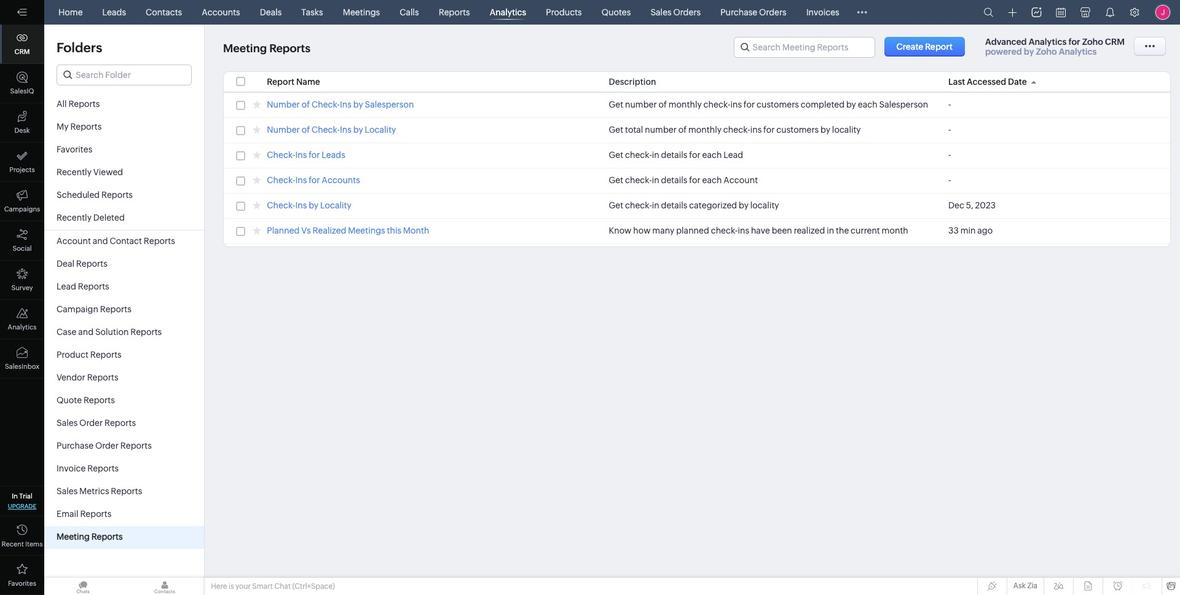 Task type: locate. For each thing, give the bounding box(es) containing it.
salesiq link
[[0, 64, 44, 103]]

analytics link down survey
[[0, 300, 44, 339]]

contacts image
[[126, 578, 204, 595]]

orders right the purchase
[[759, 7, 787, 17]]

purchase
[[721, 7, 758, 17]]

1 horizontal spatial orders
[[759, 7, 787, 17]]

quotes
[[602, 7, 631, 17]]

0 vertical spatial analytics
[[490, 7, 526, 17]]

orders for sales orders
[[674, 7, 701, 17]]

1 horizontal spatial analytics
[[490, 7, 526, 17]]

sales orders
[[651, 7, 701, 17]]

salesinbox link
[[0, 339, 44, 379]]

0 horizontal spatial orders
[[674, 7, 701, 17]]

sales
[[651, 7, 672, 17]]

campaigns link
[[0, 182, 44, 221]]

orders for purchase orders
[[759, 7, 787, 17]]

0 vertical spatial analytics link
[[485, 0, 531, 25]]

leads link
[[97, 0, 131, 25]]

chats image
[[44, 578, 122, 595]]

1 vertical spatial analytics
[[8, 323, 37, 331]]

analytics link right reports
[[485, 0, 531, 25]]

analytics link
[[485, 0, 531, 25], [0, 300, 44, 339]]

contacts link
[[141, 0, 187, 25]]

1 horizontal spatial analytics link
[[485, 0, 531, 25]]

crm
[[15, 48, 30, 55]]

ask zia
[[1014, 582, 1038, 590]]

search image
[[984, 7, 994, 17]]

social
[[13, 245, 32, 252]]

orders right sales
[[674, 7, 701, 17]]

analytics up salesinbox link
[[8, 323, 37, 331]]

products link
[[541, 0, 587, 25]]

in
[[12, 493, 18, 500]]

orders
[[674, 7, 701, 17], [759, 7, 787, 17]]

tasks link
[[297, 0, 328, 25]]

1 orders from the left
[[674, 7, 701, 17]]

1 vertical spatial analytics link
[[0, 300, 44, 339]]

home link
[[53, 0, 88, 25]]

sales orders link
[[646, 0, 706, 25]]

salesiq
[[10, 87, 34, 95]]

recent items
[[2, 540, 43, 548]]

quotes link
[[597, 0, 636, 25]]

deals link
[[255, 0, 287, 25]]

deals
[[260, 7, 282, 17]]

home
[[58, 7, 83, 17]]

analytics
[[490, 7, 526, 17], [8, 323, 37, 331]]

survey link
[[0, 261, 44, 300]]

upgrade
[[8, 503, 36, 510]]

analytics right reports
[[490, 7, 526, 17]]

purchase orders link
[[716, 0, 792, 25]]

calls link
[[395, 0, 424, 25]]

2 orders from the left
[[759, 7, 787, 17]]



Task type: describe. For each thing, give the bounding box(es) containing it.
contacts
[[146, 7, 182, 17]]

invoices link
[[802, 0, 845, 25]]

projects link
[[0, 143, 44, 182]]

configure settings image
[[1130, 7, 1140, 17]]

smart
[[252, 582, 273, 591]]

items
[[25, 540, 43, 548]]

0 horizontal spatial analytics link
[[0, 300, 44, 339]]

your
[[236, 582, 251, 591]]

salesinbox
[[5, 363, 39, 370]]

meetings link
[[338, 0, 385, 25]]

(ctrl+space)
[[292, 582, 335, 591]]

notifications image
[[1106, 7, 1115, 17]]

reports
[[439, 7, 470, 17]]

reports link
[[434, 0, 475, 25]]

social link
[[0, 221, 44, 261]]

calendar image
[[1057, 7, 1066, 17]]

calls
[[400, 7, 419, 17]]

is
[[229, 582, 234, 591]]

leads
[[102, 7, 126, 17]]

projects
[[9, 166, 35, 173]]

zia
[[1028, 582, 1038, 590]]

quick actions image
[[1009, 8, 1017, 17]]

in trial upgrade
[[8, 493, 36, 510]]

accounts link
[[197, 0, 245, 25]]

trial
[[19, 493, 32, 500]]

here is your smart chat (ctrl+space)
[[211, 582, 335, 591]]

tasks
[[301, 7, 323, 17]]

desk link
[[0, 103, 44, 143]]

sales motivator image
[[1032, 7, 1042, 17]]

meetings
[[343, 7, 380, 17]]

crm link
[[0, 25, 44, 64]]

chat
[[274, 582, 291, 591]]

accounts
[[202, 7, 240, 17]]

products
[[546, 7, 582, 17]]

survey
[[11, 284, 33, 291]]

marketplace image
[[1081, 7, 1091, 17]]

favorites
[[8, 580, 36, 587]]

desk
[[14, 127, 30, 134]]

purchase orders
[[721, 7, 787, 17]]

invoices
[[807, 7, 840, 17]]

0 horizontal spatial analytics
[[8, 323, 37, 331]]

recent
[[2, 540, 24, 548]]

here
[[211, 582, 227, 591]]

ask
[[1014, 582, 1026, 590]]

campaigns
[[4, 205, 40, 213]]



Task type: vqa. For each thing, say whether or not it's contained in the screenshot.
Products
yes



